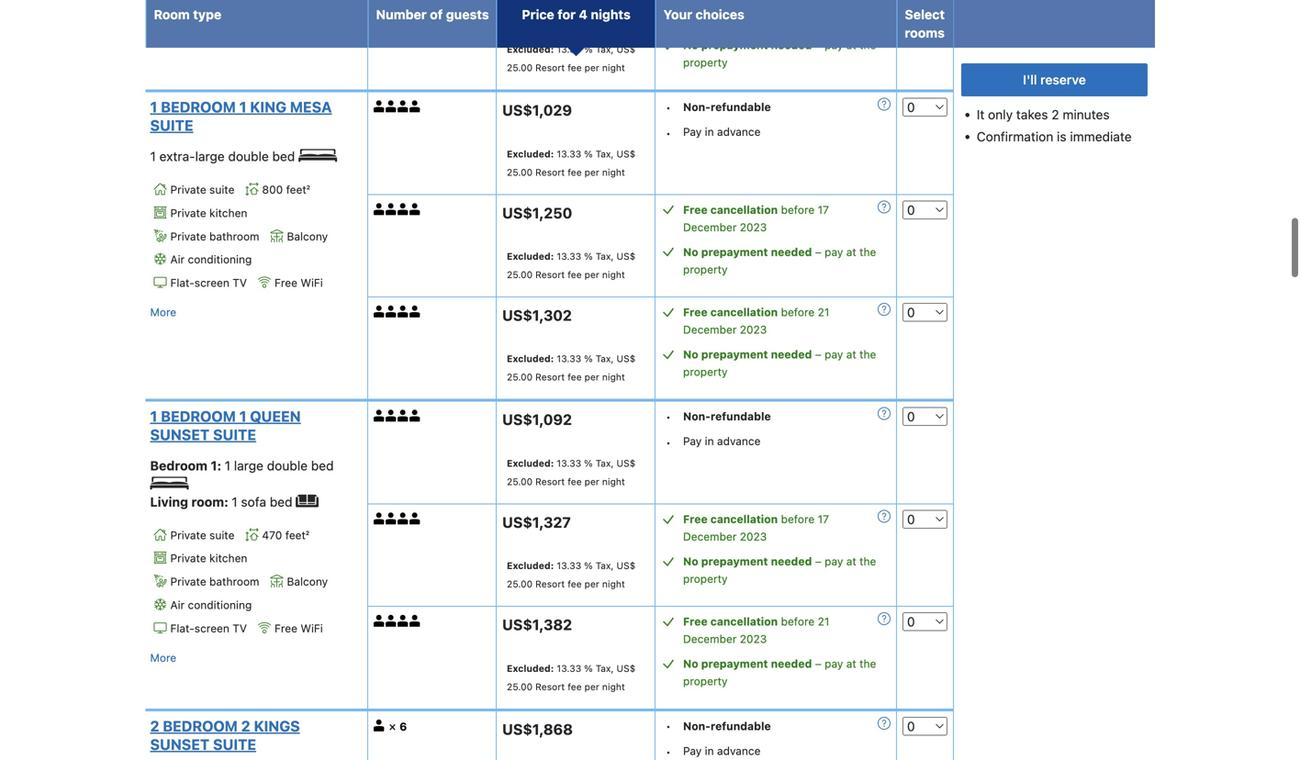 Task type: locate. For each thing, give the bounding box(es) containing it.
25.00 up us$1,327
[[507, 471, 533, 482]]

sofa
[[241, 489, 266, 504]]

1 vertical spatial bedroom
[[161, 402, 236, 420]]

per for us$1,382
[[585, 676, 600, 687]]

bedroom for 2 bedroom 2 kings sunset suite
[[163, 712, 238, 730]]

0 vertical spatial pay
[[683, 120, 702, 133]]

pay for us$1,382
[[825, 652, 843, 665]]

4 % from the top
[[584, 348, 593, 359]]

1 vertical spatial flat-screen tv
[[170, 617, 247, 629]]

1 vertical spatial sunset
[[150, 730, 210, 748]]

before 17 december 2023 for us$1,327
[[683, 507, 829, 538]]

0 vertical spatial bedroom
[[161, 93, 236, 110]]

2 in from the top
[[705, 430, 714, 442]]

800 feet²
[[262, 178, 310, 191]]

1 vertical spatial before 17 december 2023
[[683, 507, 829, 538]]

17
[[818, 198, 829, 211], [818, 507, 829, 520]]

13.33 % tax, us$ 25.00 resort fee per night
[[507, 38, 636, 68], [507, 143, 636, 172], [507, 245, 636, 275], [507, 348, 636, 377], [507, 452, 636, 482], [507, 555, 636, 584], [507, 657, 636, 687]]

5 the from the top
[[860, 652, 877, 665]]

1 vertical spatial air conditioning
[[170, 593, 252, 606]]

pay
[[683, 120, 702, 133], [683, 430, 702, 442], [683, 739, 702, 752]]

private suite down the 'room:'
[[170, 523, 235, 536]]

0 vertical spatial 17
[[818, 198, 829, 211]]

0 vertical spatial in
[[705, 120, 714, 133]]

feet² right 470 at bottom left
[[285, 523, 310, 536]]

no prepayment needed
[[683, 33, 812, 46], [683, 240, 812, 253], [683, 343, 812, 355], [683, 550, 812, 562], [683, 652, 812, 665]]

1 free wifi from the top
[[275, 271, 323, 284]]

fee up us$1,868
[[568, 676, 582, 687]]

pay
[[825, 33, 843, 46], [825, 240, 843, 253], [825, 343, 843, 355], [825, 550, 843, 562], [825, 652, 843, 665]]

0 vertical spatial more link
[[150, 6, 176, 24]]

1 bedroom 1 queen sunset suite link
[[150, 402, 357, 439]]

bedroom up 'bedroom 1:'
[[161, 402, 236, 420]]

non-
[[683, 95, 711, 108], [683, 405, 711, 418], [683, 714, 711, 727]]

1 for 1 extra-large double bed
[[150, 143, 156, 159]]

prepayment for us$1,327
[[701, 550, 768, 562]]

6 night from the top
[[602, 573, 625, 584]]

6 per from the top
[[585, 573, 600, 584]]

25.00 up us$1,092
[[507, 366, 533, 377]]

0 vertical spatial flat-
[[170, 271, 195, 284]]

7 excluded: from the top
[[507, 657, 554, 668]]

december for us$1,327
[[683, 525, 737, 538]]

non-refundable
[[683, 95, 771, 108], [683, 405, 771, 418], [683, 714, 771, 727]]

7 resort from the top
[[536, 676, 565, 687]]

no for us$1,250
[[683, 240, 699, 253]]

double up couch icon
[[267, 453, 308, 468]]

25.00
[[507, 57, 533, 68], [507, 161, 533, 172], [507, 264, 533, 275], [507, 366, 533, 377], [507, 471, 533, 482], [507, 573, 533, 584], [507, 676, 533, 687]]

2 vertical spatial refundable
[[711, 714, 771, 727]]

13.33 for us$1,250
[[557, 245, 582, 256]]

2 bedroom 2 kings sunset suite link
[[150, 712, 357, 748]]

25.00 up us$1,382
[[507, 573, 533, 584]]

2 conditioning from the top
[[188, 593, 252, 606]]

– for us$1,382
[[815, 652, 822, 665]]

2 kitchen from the top
[[209, 547, 247, 560]]

5 needed from the top
[[771, 652, 812, 665]]

0 vertical spatial non-
[[683, 95, 711, 108]]

bathroom for sunset
[[209, 570, 259, 583]]

1 up the 'room:'
[[225, 453, 231, 468]]

at for us$1,327
[[847, 550, 857, 562]]

private kitchen down the 'room:'
[[170, 547, 247, 560]]

13.33 % tax, us$ 25.00 resort fee per night up us$1,868
[[507, 657, 636, 687]]

excluded: down us$1,029
[[507, 143, 554, 154]]

the for us$1,382
[[860, 652, 877, 665]]

occupancy image
[[374, 95, 386, 107], [374, 198, 386, 210], [386, 198, 398, 210], [374, 300, 386, 312], [398, 300, 409, 312], [409, 300, 421, 312], [374, 405, 386, 417], [398, 405, 409, 417], [398, 507, 409, 519], [409, 507, 421, 519], [374, 610, 386, 622], [386, 610, 398, 622], [409, 610, 421, 622]]

0 vertical spatial wifi
[[301, 271, 323, 284]]

1 vertical spatial kitchen
[[209, 547, 247, 560]]

×
[[389, 714, 396, 728]]

large
[[195, 143, 225, 159], [234, 453, 264, 468]]

free cancellation for us$1,250
[[683, 198, 778, 211]]

suite for king
[[150, 111, 193, 129]]

1 vertical spatial non-
[[683, 405, 711, 418]]

feet² for 1 bedroom 1 queen sunset suite
[[285, 523, 310, 536]]

bed up 800 feet²
[[272, 143, 295, 159]]

3 – from the top
[[815, 343, 822, 355]]

excluded: down us$1,302 at the left top
[[507, 348, 554, 359]]

tax, for us$1,029
[[596, 143, 614, 154]]

bed up couch icon
[[311, 453, 334, 468]]

5 at from the top
[[847, 652, 857, 665]]

1 vertical spatial wifi
[[301, 617, 323, 629]]

suite down 1 extra-large double bed
[[209, 178, 235, 191]]

large up sofa
[[234, 453, 264, 468]]

2 vertical spatial before 21 december 2023
[[683, 610, 830, 640]]

double down the 1 bedroom 1 king mesa suite link
[[228, 143, 269, 159]]

1 up 1 extra-large double bed
[[150, 93, 157, 110]]

prepayment for us$1,250
[[701, 240, 768, 253]]

6 13.33 from the top
[[557, 555, 582, 566]]

1 vertical spatial private suite
[[170, 523, 235, 536]]

0 vertical spatial sunset
[[150, 421, 210, 438]]

before
[[781, 0, 815, 4], [781, 198, 815, 211], [781, 300, 815, 313], [781, 507, 815, 520], [781, 610, 815, 623]]

free cancellation for us$1,302
[[683, 300, 778, 313]]

13.33 down us$1,092
[[557, 452, 582, 463]]

4 no prepayment needed from the top
[[683, 550, 812, 562]]

13.33 % tax, us$ 25.00 resort fee per night up us$1,327
[[507, 452, 636, 482]]

1 17 from the top
[[818, 198, 829, 211]]

your choices
[[664, 7, 745, 22]]

excluded: down price
[[507, 38, 554, 49]]

2 vertical spatial in
[[705, 739, 714, 752]]

1 needed from the top
[[771, 33, 812, 46]]

2 screen from the top
[[195, 617, 230, 629]]

balcony down 470 feet²
[[287, 570, 328, 583]]

suite inside "2 bedroom 2 kings sunset suite"
[[213, 730, 256, 748]]

immediate
[[1070, 129, 1132, 144]]

4 resort from the top
[[536, 366, 565, 377]]

fee up us$1,327
[[568, 471, 582, 482]]

21 for us$1,382
[[818, 610, 830, 623]]

2 more details on meals and payment options image from the top
[[878, 402, 891, 415]]

free wifi for 1 bedroom 1 king mesa suite
[[275, 271, 323, 284]]

sunset inside 1 bedroom 1 queen sunset suite
[[150, 421, 210, 438]]

2 flat-screen tv from the top
[[170, 617, 247, 629]]

1 vertical spatial more
[[150, 300, 176, 313]]

0 horizontal spatial 2
[[150, 712, 159, 730]]

0 vertical spatial suite
[[209, 178, 235, 191]]

more link
[[150, 6, 176, 24], [150, 298, 176, 316], [150, 643, 176, 662]]

before 21 december 2023 for us$1,382
[[683, 610, 830, 640]]

more details on meals and payment options image for us$1,327
[[878, 505, 891, 517]]

2 vertical spatial more link
[[150, 643, 176, 662]]

resort up us$1,868
[[536, 676, 565, 687]]

night
[[602, 57, 625, 68], [602, 161, 625, 172], [602, 264, 625, 275], [602, 366, 625, 377], [602, 471, 625, 482], [602, 573, 625, 584], [602, 676, 625, 687]]

2023 for us$1,382
[[740, 627, 767, 640]]

1 vertical spatial tv
[[233, 617, 247, 629]]

excluded: down us$1,327
[[507, 555, 554, 566]]

0 vertical spatial screen
[[195, 271, 230, 284]]

25.00 up us$1,250
[[507, 161, 533, 172]]

2 no from the top
[[683, 240, 699, 253]]

13.33 down us$1,382
[[557, 657, 582, 668]]

cancellation for us$1,382
[[711, 610, 778, 623]]

1 vertical spatial pay in advance
[[683, 430, 761, 442]]

800
[[262, 178, 283, 191]]

0 vertical spatial before 21 december 2023
[[683, 0, 830, 21]]

2 vertical spatial more
[[150, 646, 176, 659]]

•
[[666, 95, 671, 108], [666, 121, 671, 134], [666, 405, 671, 418], [666, 431, 671, 444], [666, 715, 671, 728], [666, 740, 671, 753]]

0 vertical spatial air
[[170, 248, 185, 261]]

1 vertical spatial large
[[234, 453, 264, 468]]

0 vertical spatial non-refundable
[[683, 95, 771, 108]]

advance for us$1,092
[[717, 430, 761, 442]]

excluded: down us$1,250
[[507, 245, 554, 256]]

7 13.33 % tax, us$ 25.00 resort fee per night from the top
[[507, 657, 636, 687]]

pay in advance
[[683, 120, 761, 133], [683, 430, 761, 442], [683, 739, 761, 752]]

2 non-refundable from the top
[[683, 405, 771, 418]]

13.33 % tax, us$ 25.00 resort fee per night for us$1,250
[[507, 245, 636, 275]]

1 for 1 bedroom 1 queen sunset suite
[[150, 402, 157, 420]]

0 horizontal spatial large
[[195, 143, 225, 159]]

3 more from the top
[[150, 646, 176, 659]]

3 in from the top
[[705, 739, 714, 752]]

bedroom left the kings
[[163, 712, 238, 730]]

more details on meals and payment options image
[[878, 195, 891, 208], [878, 298, 891, 310], [878, 505, 891, 517], [878, 712, 891, 724]]

0 vertical spatial pay in advance
[[683, 120, 761, 133]]

13.33 % tax, us$ 25.00 resort fee per night up us$1,302 at the left top
[[507, 245, 636, 275]]

resort for us$1,327
[[536, 573, 565, 584]]

3 13.33 % tax, us$ 25.00 resort fee per night from the top
[[507, 245, 636, 275]]

25.00 for us$1,092
[[507, 471, 533, 482]]

conditioning
[[188, 248, 252, 261], [188, 593, 252, 606]]

fee for us$1,327
[[568, 573, 582, 584]]

1 pay from the top
[[683, 120, 702, 133]]

2 refundable from the top
[[711, 405, 771, 418]]

private kitchen
[[170, 201, 247, 214], [170, 547, 247, 560]]

us$
[[617, 38, 636, 49], [617, 143, 636, 154], [617, 245, 636, 256], [617, 348, 636, 359], [617, 452, 636, 463], [617, 555, 636, 566], [617, 657, 636, 668]]

private bathroom
[[170, 224, 259, 237], [170, 570, 259, 583]]

before for us$1,327
[[781, 507, 815, 520]]

flat-screen tv
[[170, 271, 247, 284], [170, 617, 247, 629]]

13.33 % tax, us$ 25.00 resort fee per night for us$1,382
[[507, 657, 636, 687]]

sunset for 2
[[150, 730, 210, 748]]

5 private from the top
[[170, 547, 206, 560]]

1 excluded: from the top
[[507, 38, 554, 49]]

1 pay in advance from the top
[[683, 120, 761, 133]]

tv
[[233, 271, 247, 284], [233, 617, 247, 629]]

– for us$1,302
[[815, 343, 822, 355]]

2 vertical spatial more details on meals and payment options image
[[878, 607, 891, 620]]

before for us$1,382
[[781, 610, 815, 623]]

4 – pay at the property from the top
[[683, 550, 877, 580]]

resort for us$1,092
[[536, 471, 565, 482]]

17 for us$1,250
[[818, 198, 829, 211]]

3 before 21 december 2023 from the top
[[683, 610, 830, 640]]

1 vertical spatial pay
[[683, 430, 702, 442]]

balcony
[[287, 224, 328, 237], [287, 570, 328, 583]]

excluded: for us$1,092
[[507, 452, 554, 463]]

resort up us$1,250
[[536, 161, 565, 172]]

5 night from the top
[[602, 471, 625, 482]]

excluded: down us$1,382
[[507, 657, 554, 668]]

13.33 down for
[[557, 38, 582, 49]]

4 25.00 from the top
[[507, 366, 533, 377]]

more
[[150, 9, 176, 22], [150, 300, 176, 313], [150, 646, 176, 659]]

2 tax, from the top
[[596, 143, 614, 154]]

excluded:
[[507, 38, 554, 49], [507, 143, 554, 154], [507, 245, 554, 256], [507, 348, 554, 359], [507, 452, 554, 463], [507, 555, 554, 566], [507, 657, 554, 668]]

1 bedroom 1 king mesa suite link
[[150, 92, 357, 129]]

per for us$1,029
[[585, 161, 600, 172]]

1 large double bed
[[225, 453, 334, 468]]

at for us$1,302
[[847, 343, 857, 355]]

2 vertical spatial non-refundable
[[683, 714, 771, 727]]

excluded: for us$1,327
[[507, 555, 554, 566]]

– pay at the property for us$1,382
[[683, 652, 877, 682]]

tax,
[[596, 38, 614, 49], [596, 143, 614, 154], [596, 245, 614, 256], [596, 348, 614, 359], [596, 452, 614, 463], [596, 555, 614, 566], [596, 657, 614, 668]]

2 vertical spatial advance
[[717, 739, 761, 752]]

1 vertical spatial before 21 december 2023
[[683, 300, 830, 331]]

13.33 down us$1,250
[[557, 245, 582, 256]]

1 vertical spatial suite
[[213, 421, 256, 438]]

1 vertical spatial conditioning
[[188, 593, 252, 606]]

bedroom inside '1 bedroom 1 king mesa suite'
[[161, 93, 236, 110]]

kitchen for mesa
[[209, 201, 247, 214]]

7 13.33 from the top
[[557, 657, 582, 668]]

2 sunset from the top
[[150, 730, 210, 748]]

1 vertical spatial more details on meals and payment options image
[[878, 402, 891, 415]]

5 per from the top
[[585, 471, 600, 482]]

bathroom down 1 extra-large double bed
[[209, 224, 259, 237]]

25.00 up us$1,029
[[507, 57, 533, 68]]

kitchen down 1 extra-large double bed
[[209, 201, 247, 214]]

living
[[150, 489, 188, 504]]

bathroom
[[209, 224, 259, 237], [209, 570, 259, 583]]

bedroom
[[161, 93, 236, 110], [161, 402, 236, 420], [163, 712, 238, 730]]

occupancy image
[[386, 95, 398, 107], [398, 95, 409, 107], [409, 95, 421, 107], [398, 198, 409, 210], [409, 198, 421, 210], [386, 300, 398, 312], [386, 405, 398, 417], [409, 405, 421, 417], [374, 507, 386, 519], [386, 507, 398, 519], [398, 610, 409, 622], [374, 714, 386, 726]]

6 excluded: from the top
[[507, 555, 554, 566]]

25.00 for us$1,029
[[507, 161, 533, 172]]

5 13.33 from the top
[[557, 452, 582, 463]]

tax, for us$1,250
[[596, 245, 614, 256]]

× 6
[[389, 714, 407, 728]]

needed
[[771, 33, 812, 46], [771, 240, 812, 253], [771, 343, 812, 355], [771, 550, 812, 562], [771, 652, 812, 665]]

feet² right 800
[[286, 178, 310, 191]]

flat-
[[170, 271, 195, 284], [170, 617, 195, 629]]

kitchen
[[209, 201, 247, 214], [209, 547, 247, 560]]

suite inside '1 bedroom 1 king mesa suite'
[[150, 111, 193, 129]]

private suite down 1 extra-large double bed
[[170, 178, 235, 191]]

air for 1 bedroom 1 queen sunset suite
[[170, 593, 185, 606]]

december for us$1,382
[[683, 627, 737, 640]]

2 horizontal spatial 2
[[1052, 107, 1060, 122]]

more for 1 bedroom 1 king mesa suite
[[150, 300, 176, 313]]

0 vertical spatial more
[[150, 9, 176, 22]]

suite down queen
[[213, 421, 256, 438]]

1 bedroom 1 queen sunset suite
[[150, 402, 301, 438]]

4 13.33 from the top
[[557, 348, 582, 359]]

2 excluded: from the top
[[507, 143, 554, 154]]

1 at from the top
[[847, 33, 857, 46]]

0 vertical spatial air conditioning
[[170, 248, 252, 261]]

private bathroom down the 'room:'
[[170, 570, 259, 583]]

air conditioning for 1 bedroom 1 queen sunset suite
[[170, 593, 252, 606]]

0 vertical spatial conditioning
[[188, 248, 252, 261]]

refundable for us$1,092
[[711, 405, 771, 418]]

4 december from the top
[[683, 525, 737, 538]]

1 vertical spatial private bathroom
[[170, 570, 259, 583]]

5 before from the top
[[781, 610, 815, 623]]

1 vertical spatial non-refundable
[[683, 405, 771, 418]]

2 us$ from the top
[[617, 143, 636, 154]]

suite down the 'room:'
[[209, 523, 235, 536]]

21
[[818, 0, 830, 4], [818, 300, 830, 313], [818, 610, 830, 623]]

2 vertical spatial bed
[[270, 489, 293, 504]]

per for us$1,302
[[585, 366, 600, 377]]

1 for 1 sofa bed
[[232, 489, 238, 504]]

cancellation for us$1,327
[[711, 507, 778, 520]]

5 prepayment from the top
[[701, 652, 768, 665]]

0 vertical spatial feet²
[[286, 178, 310, 191]]

private
[[170, 178, 206, 191], [170, 201, 206, 214], [170, 224, 206, 237], [170, 523, 206, 536], [170, 547, 206, 560], [170, 570, 206, 583]]

king
[[250, 93, 287, 110]]

1 vertical spatial feet²
[[285, 523, 310, 536]]

cancellation
[[711, 198, 778, 211], [711, 300, 778, 313], [711, 507, 778, 520], [711, 610, 778, 623]]

1 vertical spatial more link
[[150, 298, 176, 316]]

1 flat-screen tv from the top
[[170, 271, 247, 284]]

3 25.00 from the top
[[507, 264, 533, 275]]

0 vertical spatial private suite
[[170, 178, 235, 191]]

night for us$1,029
[[602, 161, 625, 172]]

balcony down 800 feet²
[[287, 224, 328, 237]]

in
[[705, 120, 714, 133], [705, 430, 714, 442], [705, 739, 714, 752]]

before 21 december 2023
[[683, 0, 830, 21], [683, 300, 830, 331], [683, 610, 830, 640]]

3 pay from the top
[[825, 343, 843, 355]]

no
[[683, 33, 699, 46], [683, 240, 699, 253], [683, 343, 699, 355], [683, 550, 699, 562], [683, 652, 699, 665]]

2023 for us$1,250
[[740, 215, 767, 228]]

3 more link from the top
[[150, 643, 176, 662]]

2 inside it only takes 2 minutes confirmation is immediate
[[1052, 107, 1060, 122]]

1 refundable from the top
[[711, 95, 771, 108]]

4 cancellation from the top
[[711, 610, 778, 623]]

6 resort from the top
[[536, 573, 565, 584]]

air for 1 bedroom 1 king mesa suite
[[170, 248, 185, 261]]

1 private suite from the top
[[170, 178, 235, 191]]

3 13.33 from the top
[[557, 245, 582, 256]]

0 vertical spatial before 17 december 2023
[[683, 198, 829, 228]]

1 vertical spatial free wifi
[[275, 617, 323, 629]]

2 vertical spatial 21
[[818, 610, 830, 623]]

2 vertical spatial bedroom
[[163, 712, 238, 730]]

1 vertical spatial bathroom
[[209, 570, 259, 583]]

free
[[683, 198, 708, 211], [275, 271, 298, 284], [683, 300, 708, 313], [683, 507, 708, 520], [683, 610, 708, 623], [275, 617, 298, 629]]

1 vertical spatial private kitchen
[[170, 547, 247, 560]]

resort up us$1,029
[[536, 57, 565, 68]]

0 vertical spatial balcony
[[287, 224, 328, 237]]

minutes
[[1063, 107, 1110, 122]]

2 vertical spatial pay in advance
[[683, 739, 761, 752]]

bathroom down sofa
[[209, 570, 259, 583]]

0 vertical spatial more details on meals and payment options image
[[878, 92, 891, 105]]

0 vertical spatial advance
[[717, 120, 761, 133]]

13.33 for us$1,302
[[557, 348, 582, 359]]

0 vertical spatial refundable
[[711, 95, 771, 108]]

1 wifi from the top
[[301, 271, 323, 284]]

private kitchen down 1 extra-large double bed
[[170, 201, 247, 214]]

4 night from the top
[[602, 366, 625, 377]]

2 13.33 % tax, us$ 25.00 resort fee per night from the top
[[507, 143, 636, 172]]

2 before from the top
[[781, 198, 815, 211]]

0 vertical spatial private bathroom
[[170, 224, 259, 237]]

prepayment
[[701, 33, 768, 46], [701, 240, 768, 253], [701, 343, 768, 355], [701, 550, 768, 562], [701, 652, 768, 665]]

free cancellation
[[683, 198, 778, 211], [683, 300, 778, 313], [683, 507, 778, 520], [683, 610, 778, 623]]

screen
[[195, 271, 230, 284], [195, 617, 230, 629]]

0 vertical spatial kitchen
[[209, 201, 247, 214]]

free cancellation for us$1,327
[[683, 507, 778, 520]]

1 vertical spatial in
[[705, 430, 714, 442]]

1 sofa bed
[[232, 489, 296, 504]]

us$1,250
[[502, 199, 572, 216]]

per for us$1,327
[[585, 573, 600, 584]]

5 13.33 % tax, us$ 25.00 resort fee per night from the top
[[507, 452, 636, 482]]

mesa
[[290, 93, 332, 110]]

night for us$1,302
[[602, 366, 625, 377]]

property for us$1,302
[[683, 360, 728, 373]]

0 vertical spatial suite
[[150, 111, 193, 129]]

1 vertical spatial 21
[[818, 300, 830, 313]]

2023
[[740, 8, 767, 21], [740, 215, 767, 228], [740, 318, 767, 331], [740, 525, 767, 538], [740, 627, 767, 640]]

kitchen down the 'room:'
[[209, 547, 247, 560]]

0 vertical spatial flat-screen tv
[[170, 271, 247, 284]]

1 horizontal spatial 2
[[241, 712, 250, 730]]

air conditioning
[[170, 248, 252, 261], [170, 593, 252, 606]]

more details on meals and payment options image
[[878, 92, 891, 105], [878, 402, 891, 415], [878, 607, 891, 620]]

25.00 up us$1,868
[[507, 676, 533, 687]]

2 vertical spatial pay
[[683, 739, 702, 752]]

5 – from the top
[[815, 652, 822, 665]]

0 vertical spatial private kitchen
[[170, 201, 247, 214]]

resort up us$1,302 at the left top
[[536, 264, 565, 275]]

2 per from the top
[[585, 161, 600, 172]]

1 us$ from the top
[[617, 38, 636, 49]]

1 left extra-
[[150, 143, 156, 159]]

suite down the kings
[[213, 730, 256, 748]]

free wifi
[[275, 271, 323, 284], [275, 617, 323, 629]]

13.33
[[557, 38, 582, 49], [557, 143, 582, 154], [557, 245, 582, 256], [557, 348, 582, 359], [557, 452, 582, 463], [557, 555, 582, 566], [557, 657, 582, 668]]

wifi for 1 bedroom 1 king mesa suite
[[301, 271, 323, 284]]

1 kitchen from the top
[[209, 201, 247, 214]]

us$ for us$1,382
[[617, 657, 636, 668]]

bedroom inside "2 bedroom 2 kings sunset suite"
[[163, 712, 238, 730]]

3 non- from the top
[[683, 714, 711, 727]]

5 tax, from the top
[[596, 452, 614, 463]]

1 left sofa
[[232, 489, 238, 504]]

13.33 % tax, us$ 25.00 resort fee per night up us$1,250
[[507, 143, 636, 172]]

1 vertical spatial 17
[[818, 507, 829, 520]]

bedroom up extra-
[[161, 93, 236, 110]]

2 air conditioning from the top
[[170, 593, 252, 606]]

extra-
[[159, 143, 195, 159]]

0 vertical spatial bed
[[272, 143, 295, 159]]

free for us$1,302
[[683, 300, 708, 313]]

refundable
[[711, 95, 771, 108], [711, 405, 771, 418], [711, 714, 771, 727]]

4 13.33 % tax, us$ 25.00 resort fee per night from the top
[[507, 348, 636, 377]]

2 tv from the top
[[233, 617, 247, 629]]

bedroom 1:
[[150, 453, 225, 468]]

us$ for us$1,029
[[617, 143, 636, 154]]

1
[[150, 93, 157, 110], [239, 93, 247, 110], [150, 143, 156, 159], [150, 402, 157, 420], [239, 402, 247, 420], [225, 453, 231, 468], [232, 489, 238, 504]]

suite inside 1 bedroom 1 queen sunset suite
[[213, 421, 256, 438]]

13.33 down us$1,327
[[557, 555, 582, 566]]

more details on meals and payment options image for us$1,029
[[878, 92, 891, 105]]

the for us$1,302
[[860, 343, 877, 355]]

13.33 down us$1,302 at the left top
[[557, 348, 582, 359]]

2 vertical spatial suite
[[213, 730, 256, 748]]

nights
[[591, 7, 631, 22]]

room:
[[191, 489, 229, 504]]

2 balcony from the top
[[287, 570, 328, 583]]

resort
[[536, 57, 565, 68], [536, 161, 565, 172], [536, 264, 565, 275], [536, 366, 565, 377], [536, 471, 565, 482], [536, 573, 565, 584], [536, 676, 565, 687]]

excluded: for us$1,250
[[507, 245, 554, 256]]

6
[[400, 715, 407, 728]]

0 vertical spatial tv
[[233, 271, 247, 284]]

fee up us$1,250
[[568, 161, 582, 172]]

suite
[[209, 178, 235, 191], [209, 523, 235, 536]]

resort up us$1,382
[[536, 573, 565, 584]]

2 vertical spatial non-
[[683, 714, 711, 727]]

no for us$1,302
[[683, 343, 699, 355]]

%
[[584, 38, 593, 49], [584, 143, 593, 154], [584, 245, 593, 256], [584, 348, 593, 359], [584, 452, 593, 463], [584, 555, 593, 566], [584, 657, 593, 668]]

bed
[[272, 143, 295, 159], [311, 453, 334, 468], [270, 489, 293, 504]]

air
[[170, 248, 185, 261], [170, 593, 185, 606]]

private bathroom down 1 extra-large double bed
[[170, 224, 259, 237]]

0 vertical spatial bathroom
[[209, 224, 259, 237]]

bed left couch icon
[[270, 489, 293, 504]]

0 vertical spatial 21
[[818, 0, 830, 4]]

bedroom inside 1 bedroom 1 queen sunset suite
[[161, 402, 236, 420]]

1 up 'bedroom 1:'
[[150, 402, 157, 420]]

excluded: down us$1,092
[[507, 452, 554, 463]]

fee for us$1,382
[[568, 676, 582, 687]]

1 more details on meals and payment options image from the top
[[878, 92, 891, 105]]

1 vertical spatial air
[[170, 593, 185, 606]]

suite up extra-
[[150, 111, 193, 129]]

7 night from the top
[[602, 676, 625, 687]]

1 vertical spatial refundable
[[711, 405, 771, 418]]

6 tax, from the top
[[596, 555, 614, 566]]

resort for us$1,382
[[536, 676, 565, 687]]

13.33 % tax, us$ 25.00 resort fee per night up us$1,382
[[507, 555, 636, 584]]

25.00 up us$1,302 at the left top
[[507, 264, 533, 275]]

2 the from the top
[[860, 240, 877, 253]]

13.33 % tax, us$ 25.00 resort fee per night up us$1,092
[[507, 348, 636, 377]]

1 vertical spatial flat-
[[170, 617, 195, 629]]

feet²
[[286, 178, 310, 191], [285, 523, 310, 536]]

13.33 for us$1,029
[[557, 143, 582, 154]]

13.33 down us$1,029
[[557, 143, 582, 154]]

price
[[522, 7, 555, 22]]

1 vertical spatial bed
[[311, 453, 334, 468]]

resort up us$1,327
[[536, 471, 565, 482]]

the
[[860, 33, 877, 46], [860, 240, 877, 253], [860, 343, 877, 355], [860, 550, 877, 562], [860, 652, 877, 665]]

470
[[262, 523, 282, 536]]

needed for us$1,250
[[771, 240, 812, 253]]

1 vertical spatial suite
[[209, 523, 235, 536]]

2 pay from the top
[[825, 240, 843, 253]]

13.33 % tax, us$ 25.00 resort fee per night down for
[[507, 38, 636, 68]]

fee up us$1,302 at the left top
[[568, 264, 582, 275]]

2 pay from the top
[[683, 430, 702, 442]]

is
[[1057, 129, 1067, 144]]

suite for queen
[[213, 421, 256, 438]]

2 private bathroom from the top
[[170, 570, 259, 583]]

4 2023 from the top
[[740, 525, 767, 538]]

1 horizontal spatial large
[[234, 453, 264, 468]]

2 suite from the top
[[209, 523, 235, 536]]

fee down price for 4 nights
[[568, 57, 582, 68]]

non-refundable for us$1,092
[[683, 405, 771, 418]]

fee up us$1,382
[[568, 573, 582, 584]]

type
[[193, 7, 222, 22]]

large down '1 bedroom 1 king mesa suite'
[[195, 143, 225, 159]]

air conditioning for 1 bedroom 1 king mesa suite
[[170, 248, 252, 261]]

0 vertical spatial free wifi
[[275, 271, 323, 284]]

fee up us$1,092
[[568, 366, 582, 377]]

sunset inside "2 bedroom 2 kings sunset suite"
[[150, 730, 210, 748]]

5 no from the top
[[683, 652, 699, 665]]

guests
[[446, 7, 489, 22]]

1 vertical spatial screen
[[195, 617, 230, 629]]

before for us$1,302
[[781, 300, 815, 313]]

7 % from the top
[[584, 657, 593, 668]]

us$1,327
[[502, 508, 571, 526]]

1 suite from the top
[[209, 178, 235, 191]]

resort up us$1,092
[[536, 366, 565, 377]]

4 fee from the top
[[568, 366, 582, 377]]

1 vertical spatial balcony
[[287, 570, 328, 583]]

1 vertical spatial advance
[[717, 430, 761, 442]]

in for us$1,029
[[705, 120, 714, 133]]



Task type: vqa. For each thing, say whether or not it's contained in the screenshot.
2023 for US$1,302
yes



Task type: describe. For each thing, give the bounding box(es) containing it.
0 vertical spatial large
[[195, 143, 225, 159]]

private bathroom for 1 bedroom 1 king mesa suite
[[170, 224, 259, 237]]

0 vertical spatial double
[[228, 143, 269, 159]]

december for us$1,250
[[683, 215, 737, 228]]

us$ for us$1,302
[[617, 348, 636, 359]]

us$ for us$1,250
[[617, 245, 636, 256]]

1 • from the top
[[666, 95, 671, 108]]

2 • from the top
[[666, 121, 671, 134]]

takes
[[1017, 107, 1048, 122]]

before 21 december 2023 for us$1,302
[[683, 300, 830, 331]]

at for us$1,250
[[847, 240, 857, 253]]

13.33 % tax, us$ 25.00 resort fee per night for us$1,092
[[507, 452, 636, 482]]

% for us$1,382
[[584, 657, 593, 668]]

room type
[[154, 7, 222, 22]]

choices
[[696, 7, 745, 22]]

us$1,868
[[502, 715, 573, 733]]

prepayment for us$1,382
[[701, 652, 768, 665]]

1 property from the top
[[683, 50, 728, 63]]

470 feet²
[[262, 523, 310, 536]]

queen
[[250, 402, 301, 420]]

1 25.00 from the top
[[507, 57, 533, 68]]

1 the from the top
[[860, 33, 877, 46]]

non- for us$1,029
[[683, 95, 711, 108]]

i'll reserve button
[[962, 63, 1148, 96]]

i'll reserve
[[1023, 72, 1086, 87]]

6 • from the top
[[666, 740, 671, 753]]

tax, for us$1,382
[[596, 657, 614, 668]]

at for us$1,382
[[847, 652, 857, 665]]

1 no from the top
[[683, 33, 699, 46]]

it
[[977, 107, 985, 122]]

fee for us$1,302
[[568, 366, 582, 377]]

non- for us$1,092
[[683, 405, 711, 418]]

room
[[154, 7, 190, 22]]

– for us$1,327
[[815, 550, 822, 562]]

1 december from the top
[[683, 8, 737, 21]]

select rooms
[[905, 7, 945, 40]]

feet² for 1 bedroom 1 king mesa suite
[[286, 178, 310, 191]]

us$1,382
[[502, 611, 572, 628]]

1 bedroom 1 king mesa suite
[[150, 93, 332, 129]]

kings
[[254, 712, 300, 730]]

1 per from the top
[[585, 57, 600, 68]]

1 21 from the top
[[818, 0, 830, 4]]

% for us$1,250
[[584, 245, 593, 256]]

21 for us$1,302
[[818, 300, 830, 313]]

1 more from the top
[[150, 9, 176, 22]]

excluded: for us$1,302
[[507, 348, 554, 359]]

living room:
[[150, 489, 232, 504]]

excluded: for us$1,382
[[507, 657, 554, 668]]

13.33 for us$1,092
[[557, 452, 582, 463]]

4 more details on meals and payment options image from the top
[[878, 712, 891, 724]]

4 • from the top
[[666, 431, 671, 444]]

free for us$1,327
[[683, 507, 708, 520]]

no for us$1,382
[[683, 652, 699, 665]]

1 before from the top
[[781, 0, 815, 4]]

of
[[430, 7, 443, 22]]

1 before 21 december 2023 from the top
[[683, 0, 830, 21]]

rooms
[[905, 25, 945, 40]]

confirmation
[[977, 129, 1054, 144]]

3 pay in advance from the top
[[683, 739, 761, 752]]

4 private from the top
[[170, 523, 206, 536]]

2 private from the top
[[170, 201, 206, 214]]

5 • from the top
[[666, 715, 671, 728]]

no prepayment needed for us$1,302
[[683, 343, 812, 355]]

3 non-refundable from the top
[[683, 714, 771, 727]]

your
[[664, 7, 693, 22]]

pay for us$1,327
[[825, 550, 843, 562]]

3 private from the top
[[170, 224, 206, 237]]

bathroom for mesa
[[209, 224, 259, 237]]

price for 4 nights
[[522, 7, 631, 22]]

1 resort from the top
[[536, 57, 565, 68]]

1 % from the top
[[584, 38, 593, 49]]

us$ for us$1,327
[[617, 555, 636, 566]]

needed for us$1,302
[[771, 343, 812, 355]]

flat-screen tv for 1 bedroom 1 king mesa suite
[[170, 271, 247, 284]]

fee for us$1,092
[[568, 471, 582, 482]]

1 fee from the top
[[568, 57, 582, 68]]

1 – pay at the property from the top
[[683, 33, 877, 63]]

4
[[579, 7, 588, 22]]

pay for us$1,029
[[683, 120, 702, 133]]

1 13.33 % tax, us$ 25.00 resort fee per night from the top
[[507, 38, 636, 68]]

1 more link from the top
[[150, 6, 176, 24]]

flat- for 1 bedroom 1 king mesa suite
[[170, 271, 195, 284]]

couch image
[[296, 489, 318, 502]]

1 pay from the top
[[825, 33, 843, 46]]

the for us$1,250
[[860, 240, 877, 253]]

tv for sunset
[[233, 617, 247, 629]]

13.33 % tax, us$ 25.00 resort fee per night for us$1,327
[[507, 555, 636, 584]]

for
[[558, 7, 576, 22]]

tax, for us$1,302
[[596, 348, 614, 359]]

night for us$1,382
[[602, 676, 625, 687]]

pay for us$1,302
[[825, 343, 843, 355]]

1 private from the top
[[170, 178, 206, 191]]

25.00 for us$1,302
[[507, 366, 533, 377]]

select
[[905, 7, 945, 22]]

only
[[988, 107, 1013, 122]]

tax, for us$1,092
[[596, 452, 614, 463]]

number
[[376, 7, 427, 22]]

pay for us$1,092
[[683, 430, 702, 442]]

more details on meals and payment options image for us$1,092
[[878, 402, 891, 415]]

us$1,092
[[502, 406, 572, 423]]

1 prepayment from the top
[[701, 33, 768, 46]]

number of guests
[[376, 7, 489, 22]]

private kitchen for 1 bedroom 1 queen sunset suite
[[170, 547, 247, 560]]

cancellation for us$1,302
[[711, 300, 778, 313]]

6 private from the top
[[170, 570, 206, 583]]

us$1,302
[[502, 301, 572, 319]]

property for us$1,250
[[683, 257, 728, 270]]

property for us$1,327
[[683, 567, 728, 580]]

more details on meals and payment options image for us$1,302
[[878, 298, 891, 310]]

3 more details on meals and payment options image from the top
[[878, 607, 891, 620]]

% for us$1,092
[[584, 452, 593, 463]]

december for us$1,302
[[683, 318, 737, 331]]

no prepayment needed for us$1,382
[[683, 652, 812, 665]]

3 pay from the top
[[683, 739, 702, 752]]

13.33 for us$1,382
[[557, 657, 582, 668]]

it only takes 2 minutes confirmation is immediate
[[977, 107, 1132, 144]]

1 – from the top
[[815, 33, 822, 46]]

before for us$1,250
[[781, 198, 815, 211]]

per for us$1,092
[[585, 471, 600, 482]]

1 no prepayment needed from the top
[[683, 33, 812, 46]]

1 vertical spatial double
[[267, 453, 308, 468]]

tax, for us$1,327
[[596, 555, 614, 566]]

% for us$1,327
[[584, 555, 593, 566]]

screen for 1 bedroom 1 king mesa suite
[[195, 271, 230, 284]]

advance for us$1,029
[[717, 120, 761, 133]]

1 2023 from the top
[[740, 8, 767, 21]]

more link for 1 bedroom 1 king mesa suite
[[150, 298, 176, 316]]

private suite for 1 bedroom 1 king mesa suite
[[170, 178, 235, 191]]

resort for us$1,250
[[536, 264, 565, 275]]

– pay at the property for us$1,250
[[683, 240, 877, 270]]

3 advance from the top
[[717, 739, 761, 752]]

1 left queen
[[239, 402, 247, 420]]

3 refundable from the top
[[711, 714, 771, 727]]

conditioning for 1 bedroom 1 queen sunset suite
[[188, 593, 252, 606]]

more details on meals and payment options image for us$1,250
[[878, 195, 891, 208]]

1 for 1 bedroom 1 king mesa suite
[[150, 93, 157, 110]]

– pay at the property for us$1,327
[[683, 550, 877, 580]]

1 extra-large double bed
[[150, 143, 299, 159]]

wifi for 1 bedroom 1 queen sunset suite
[[301, 617, 323, 629]]

% for us$1,029
[[584, 143, 593, 154]]

suite for sunset
[[209, 523, 235, 536]]

1 left king
[[239, 93, 247, 110]]

us$1,029
[[502, 96, 572, 114]]

2 bedroom 2 kings sunset suite
[[150, 712, 300, 748]]

per for us$1,250
[[585, 264, 600, 275]]

no prepayment needed for us$1,250
[[683, 240, 812, 253]]

3 • from the top
[[666, 405, 671, 418]]

flat- for 1 bedroom 1 queen sunset suite
[[170, 617, 195, 629]]

1 13.33 from the top
[[557, 38, 582, 49]]

before 17 december 2023 for us$1,250
[[683, 198, 829, 228]]

balcony for 1 bedroom 1 king mesa suite
[[287, 224, 328, 237]]

1 tax, from the top
[[596, 38, 614, 49]]

refundable for us$1,029
[[711, 95, 771, 108]]

2023 for us$1,327
[[740, 525, 767, 538]]

1 night from the top
[[602, 57, 625, 68]]



